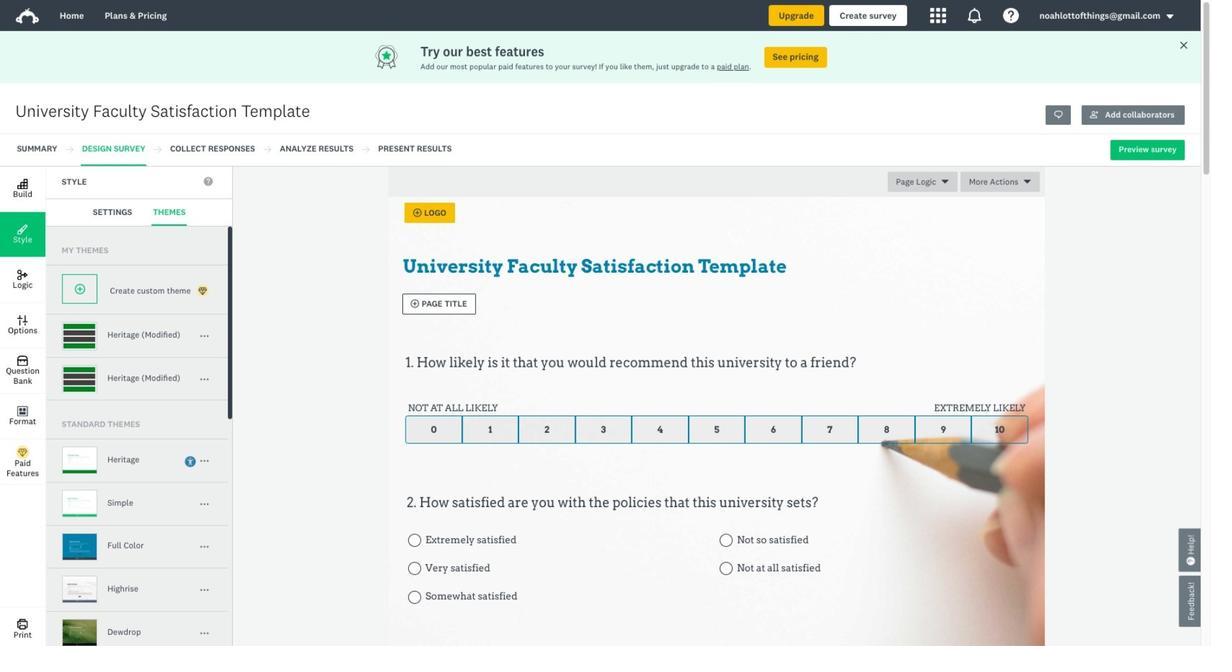 Task type: vqa. For each thing, say whether or not it's contained in the screenshot.
"response based pricing icon"
no



Task type: describe. For each thing, give the bounding box(es) containing it.
1 element
[[484, 424, 497, 435]]

7 element
[[824, 424, 837, 435]]

4 element
[[654, 424, 667, 435]]

rewards image
[[374, 44, 421, 70]]

0 element
[[427, 424, 440, 435]]

6 element
[[767, 424, 780, 435]]

surveymonkey logo image
[[16, 8, 39, 24]]

5 element
[[711, 424, 724, 435]]

help icon image
[[1004, 8, 1019, 23]]



Task type: locate. For each thing, give the bounding box(es) containing it.
1 horizontal spatial products icon image
[[968, 8, 983, 23]]

2 element
[[541, 424, 554, 435]]

dropdown arrow image
[[1166, 12, 1176, 21]]

3 element
[[597, 424, 610, 435]]

1 products icon image from the left
[[931, 8, 947, 23]]

products icon image
[[931, 8, 947, 23], [968, 8, 983, 23]]

2 products icon image from the left
[[968, 8, 983, 23]]

0 horizontal spatial products icon image
[[931, 8, 947, 23]]



